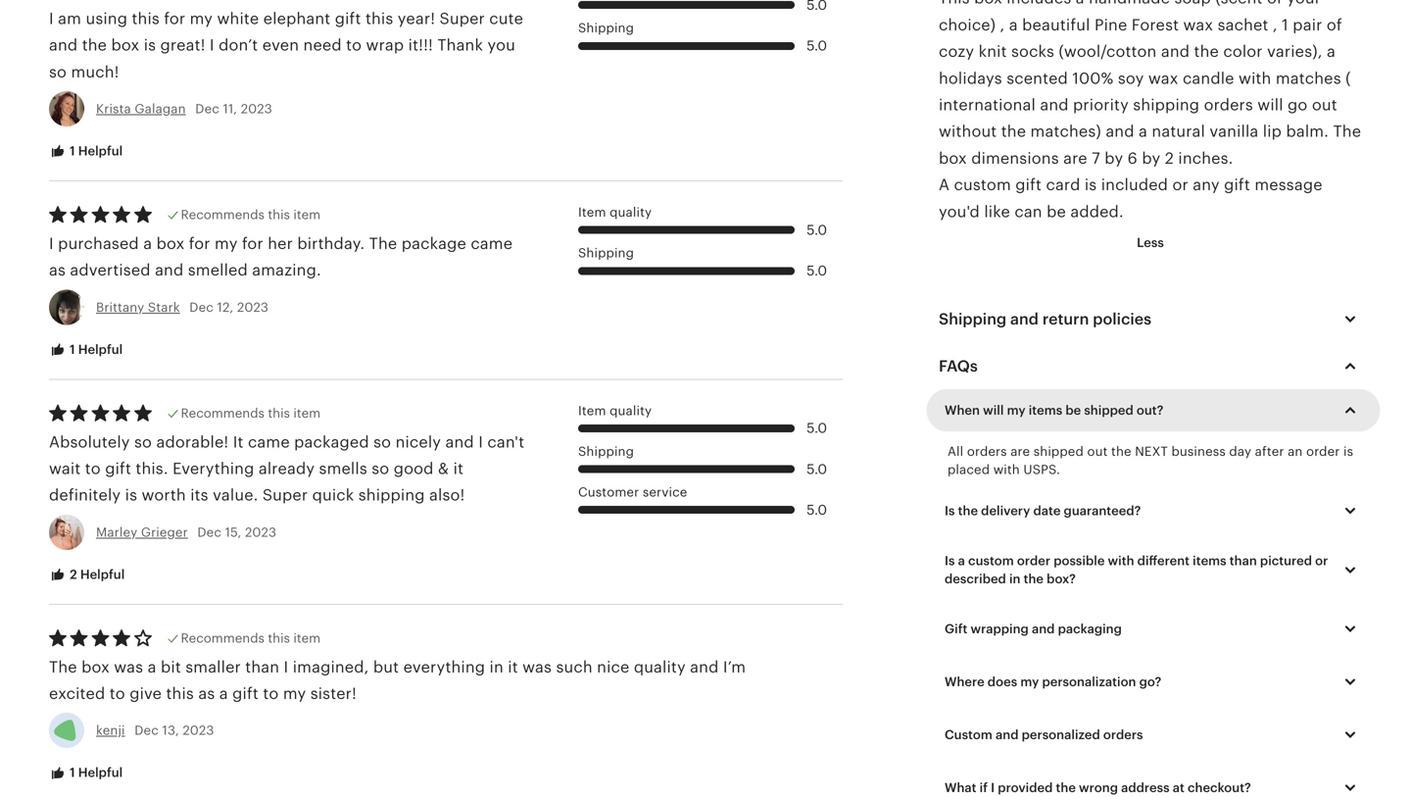 Task type: locate. For each thing, give the bounding box(es) containing it.
2023 right 12,
[[237, 300, 269, 314]]

0 vertical spatial out
[[1313, 96, 1338, 114]]

smelled
[[188, 261, 248, 279]]

is inside is the delivery date guaranteed? dropdown button
[[945, 503, 955, 518]]

the left box? in the bottom right of the page
[[1024, 571, 1044, 586]]

when
[[945, 403, 980, 418]]

it inside the box was a bit smaller than i imagined, but everything in it was such nice quality and i'm excited to give this as a gift to my sister!
[[508, 658, 518, 676]]

1 vertical spatial items
[[1193, 554, 1227, 568]]

item for for
[[294, 207, 321, 222]]

wrong
[[1079, 780, 1119, 795]]

a
[[1076, 0, 1085, 7], [1010, 16, 1018, 34], [1327, 43, 1336, 60], [1139, 123, 1148, 140], [143, 235, 152, 252], [958, 554, 966, 568], [148, 658, 156, 676], [219, 685, 228, 702]]

1 item from the top
[[294, 207, 321, 222]]

placed
[[948, 462, 990, 477]]

1 vertical spatial it
[[508, 658, 518, 676]]

be down card
[[1047, 203, 1067, 220]]

helpful inside button
[[80, 567, 125, 582]]

of left the your
[[1268, 0, 1283, 7]]

1 vertical spatial than
[[245, 658, 280, 676]]

1 horizontal spatial will
[[1258, 96, 1284, 114]]

1 1 helpful button from the top
[[34, 133, 137, 170]]

recommends this item up her
[[181, 207, 321, 222]]

1 vertical spatial with
[[994, 462, 1020, 477]]

the inside "all orders are shipped out the next business day after an order is placed with usps."
[[1112, 444, 1132, 459]]

so
[[49, 63, 67, 81], [134, 433, 152, 451], [374, 433, 391, 451], [372, 460, 390, 477]]

recommends this item for smaller
[[181, 631, 321, 646]]

my left the sister!
[[283, 685, 306, 702]]

shipping for marley grieger dec 15, 2023
[[578, 444, 634, 459]]

items right different
[[1193, 554, 1227, 568]]

1 helpful down brittany
[[67, 342, 123, 357]]

0 horizontal spatial in
[[490, 658, 504, 676]]

by right 6
[[1142, 149, 1161, 167]]

1 item from the top
[[578, 205, 606, 220]]

1 horizontal spatial the
[[369, 235, 397, 252]]

it right &
[[454, 460, 464, 477]]

item quality for absolutely so adorable! it came packaged so nicely and i can't wait to gift this. everything already smells so good & it definitely is worth its value. super quick shipping also!
[[578, 403, 652, 418]]

is left worth
[[125, 486, 137, 504]]

in inside is a custom order possible with different items than pictured or described in the box?
[[1010, 571, 1021, 586]]

2 recommends from the top
[[181, 406, 265, 421]]

0 vertical spatial are
[[1064, 149, 1088, 167]]

shipping down good
[[359, 486, 425, 504]]

item up birthday.
[[294, 207, 321, 222]]

0 vertical spatial shipping
[[1134, 96, 1200, 114]]

and inside absolutely so adorable! it came packaged so nicely and i can't wait to gift this. everything already smells so good & it definitely is worth its value. super quick shipping also!
[[446, 433, 474, 451]]

0 horizontal spatial orders
[[967, 444, 1008, 459]]

, right sachet
[[1273, 16, 1278, 34]]

absolutely so adorable! it came packaged so nicely and i can't wait to gift this. everything already smells so good & it definitely is worth its value. super quick shipping also!
[[49, 433, 525, 504]]

1 vertical spatial came
[[248, 433, 290, 451]]

gift
[[335, 10, 361, 27], [1016, 176, 1042, 194], [1225, 176, 1251, 194], [105, 460, 131, 477], [233, 685, 259, 702]]

order inside "all orders are shipped out the next business day after an order is placed with usps."
[[1307, 444, 1341, 459]]

without
[[939, 123, 997, 140]]

and down the am
[[49, 36, 78, 54]]

2023 for brittany stark dec 12, 2023
[[237, 300, 269, 314]]

3 1 helpful from the top
[[67, 765, 123, 780]]

1 , from the left
[[1000, 16, 1005, 34]]

1 vertical spatial be
[[1066, 403, 1082, 418]]

for inside i am using this for my white elephant gift this year! super cute and the box is great! i don't even need to wrap it!!! thank you so much!
[[164, 10, 185, 27]]

my inside i am using this for my white elephant gift this year! super cute and the box is great! i don't even need to wrap it!!! thank you so much!
[[190, 10, 213, 27]]

even
[[262, 36, 299, 54]]

custom
[[945, 727, 993, 742]]

is right 'an'
[[1344, 444, 1354, 459]]

0 vertical spatial item quality
[[578, 205, 652, 220]]

2 1 helpful button from the top
[[34, 332, 137, 368]]

3 recommends this item from the top
[[181, 631, 321, 646]]

shipping and return policies button
[[922, 296, 1380, 343]]

1 vertical spatial as
[[198, 685, 215, 702]]

helpful down marley
[[80, 567, 125, 582]]

is inside is a custom order possible with different items than pictured or described in the box?
[[945, 554, 955, 568]]

need
[[303, 36, 342, 54]]

you'd
[[939, 203, 980, 220]]

1 vertical spatial item
[[294, 406, 321, 421]]

1 horizontal spatial out
[[1313, 96, 1338, 114]]

6 5.0 from the top
[[807, 502, 828, 518]]

2 is from the top
[[945, 554, 955, 568]]

shipped up usps. on the right
[[1034, 444, 1084, 459]]

nicely
[[396, 433, 441, 451]]

custom and personalized orders
[[945, 727, 1144, 742]]

1 horizontal spatial was
[[523, 658, 552, 676]]

with inside "all orders are shipped out the next business day after an order is placed with usps."
[[994, 462, 1020, 477]]

1
[[1283, 16, 1289, 34], [70, 144, 75, 158], [70, 342, 75, 357], [70, 765, 75, 780]]

0 horizontal spatial for
[[164, 10, 185, 27]]

service
[[643, 485, 688, 500]]

smells
[[319, 460, 368, 477]]

1 vertical spatial orders
[[967, 444, 1008, 459]]

order up box? in the bottom right of the page
[[1018, 554, 1051, 568]]

1 horizontal spatial for
[[189, 235, 210, 252]]

2023 for krista galagan dec 11, 2023
[[241, 101, 272, 116]]

is left great!
[[144, 36, 156, 54]]

added.
[[1071, 203, 1124, 220]]

recommends up smaller
[[181, 631, 265, 646]]

and
[[49, 36, 78, 54], [1162, 43, 1190, 60], [1041, 96, 1069, 114], [1106, 123, 1135, 140], [155, 261, 184, 279], [1011, 310, 1039, 328], [446, 433, 474, 451], [1032, 621, 1055, 636], [690, 658, 719, 676], [996, 727, 1019, 742]]

out inside this box includes a handmade soap (scent of your choice) , a beautiful pine forest wax sachet , 1 pair of cozy knit socks (wool/cotton and the color varies), a holidays scented 100% soy wax candle with matches ( international and priority shipping orders will go out without the matches) and a natural vanilla lip balm. the box dimensions are 7 by 6 by 2 inches. a custom gift card is included or any gift message you'd like can be added.
[[1313, 96, 1338, 114]]

customer service
[[578, 485, 688, 500]]

what if i provided the wrong address at checkout?
[[945, 780, 1252, 795]]

helpful down brittany
[[78, 342, 123, 357]]

kenji link
[[96, 723, 125, 738]]

be inside when will my items be shipped out? dropdown button
[[1066, 403, 1082, 418]]

2 was from the left
[[523, 658, 552, 676]]

wax down soap
[[1184, 16, 1214, 34]]

0 vertical spatial came
[[471, 235, 513, 252]]

and up stark
[[155, 261, 184, 279]]

shipping inside 'dropdown button'
[[939, 310, 1007, 328]]

by
[[1105, 149, 1124, 167], [1142, 149, 1161, 167]]

1 vertical spatial recommends this item
[[181, 406, 321, 421]]

super up thank
[[440, 10, 485, 27]]

0 horizontal spatial super
[[263, 486, 308, 504]]

faqs button
[[922, 343, 1380, 390]]

with inside is a custom order possible with different items than pictured or described in the box?
[[1108, 554, 1135, 568]]

it
[[233, 433, 244, 451]]

galagan
[[135, 101, 186, 116]]

for up great!
[[164, 10, 185, 27]]

orders
[[1204, 96, 1254, 114], [967, 444, 1008, 459], [1104, 727, 1144, 742]]

0 horizontal spatial will
[[983, 403, 1004, 418]]

marley
[[96, 525, 138, 539]]

1 vertical spatial quality
[[610, 403, 652, 418]]

came right package
[[471, 235, 513, 252]]

2 1 helpful from the top
[[67, 342, 123, 357]]

it!!!
[[409, 36, 433, 54]]

,
[[1000, 16, 1005, 34], [1273, 16, 1278, 34]]

0 horizontal spatial out
[[1088, 444, 1108, 459]]

the left wrong
[[1056, 780, 1076, 795]]

are left the 7
[[1064, 149, 1088, 167]]

wax right soy
[[1149, 69, 1179, 87]]

1 is from the top
[[945, 503, 955, 518]]

1 vertical spatial recommends
[[181, 406, 265, 421]]

the left package
[[369, 235, 397, 252]]

guaranteed?
[[1064, 503, 1142, 518]]

0 vertical spatial will
[[1258, 96, 1284, 114]]

the left delivery
[[958, 503, 978, 518]]

for up smelled
[[189, 235, 210, 252]]

white
[[217, 10, 259, 27]]

2
[[1165, 149, 1175, 167], [70, 567, 77, 582]]

matches)
[[1031, 123, 1102, 140]]

0 vertical spatial or
[[1173, 176, 1189, 194]]

1 horizontal spatial as
[[198, 685, 215, 702]]

the inside the box was a bit smaller than i imagined, but everything in it was such nice quality and i'm excited to give this as a gift to my sister!
[[49, 658, 77, 676]]

1 horizontal spatial or
[[1316, 554, 1329, 568]]

2 item from the top
[[578, 403, 606, 418]]

to left wrap
[[346, 36, 362, 54]]

3 item from the top
[[294, 631, 321, 646]]

is inside i am using this for my white elephant gift this year! super cute and the box is great! i don't even need to wrap it!!! thank you so much!
[[144, 36, 156, 54]]

was
[[114, 658, 143, 676], [523, 658, 552, 676]]

0 horizontal spatial are
[[1011, 444, 1031, 459]]

go
[[1288, 96, 1308, 114]]

super down the "already" at left bottom
[[263, 486, 308, 504]]

dec left 15,
[[197, 525, 222, 539]]

2 horizontal spatial orders
[[1204, 96, 1254, 114]]

i inside the box was a bit smaller than i imagined, but everything in it was such nice quality and i'm excited to give this as a gift to my sister!
[[284, 658, 289, 676]]

with down color
[[1239, 69, 1272, 87]]

the inside i am using this for my white elephant gift this year! super cute and the box is great! i don't even need to wrap it!!! thank you so much!
[[82, 36, 107, 54]]

0 vertical spatial orders
[[1204, 96, 1254, 114]]

1 down much!
[[70, 144, 75, 158]]

1 recommends from the top
[[181, 207, 265, 222]]

gift up can
[[1016, 176, 1042, 194]]

shipped left out?
[[1085, 403, 1134, 418]]

1 vertical spatial will
[[983, 403, 1004, 418]]

a inside i purchased a box for my for her birthday. the package came as advertised and smelled amazing.
[[143, 235, 152, 252]]

recommends up it
[[181, 406, 265, 421]]

out inside "all orders are shipped out the next business day after an order is placed with usps."
[[1088, 444, 1108, 459]]

dec for 12,
[[190, 300, 214, 314]]

so left much!
[[49, 63, 67, 81]]

dec
[[195, 101, 220, 116], [190, 300, 214, 314], [197, 525, 222, 539], [135, 723, 159, 738]]

0 horizontal spatial 2
[[70, 567, 77, 582]]

2 vertical spatial 1 helpful
[[67, 765, 123, 780]]

1 horizontal spatial it
[[508, 658, 518, 676]]

1 horizontal spatial shipping
[[1134, 96, 1200, 114]]

and left return
[[1011, 310, 1039, 328]]

1 vertical spatial of
[[1327, 16, 1343, 34]]

than right smaller
[[245, 658, 280, 676]]

shipping
[[578, 21, 634, 35], [578, 246, 634, 260], [939, 310, 1007, 328], [578, 444, 634, 459]]

but
[[373, 658, 399, 676]]

2 item quality from the top
[[578, 403, 652, 418]]

1 vertical spatial 2
[[70, 567, 77, 582]]

the
[[1334, 123, 1362, 140], [369, 235, 397, 252], [49, 658, 77, 676]]

1 horizontal spatial orders
[[1104, 727, 1144, 742]]

3 5.0 from the top
[[807, 263, 828, 278]]

everything
[[403, 658, 485, 676]]

gift right any
[[1225, 176, 1251, 194]]

1 helpful down krista
[[67, 144, 123, 158]]

am
[[58, 10, 81, 27]]

helpful for purchased
[[78, 342, 123, 357]]

soap
[[1175, 0, 1212, 7]]

is inside this box includes a handmade soap (scent of your choice) , a beautiful pine forest wax sachet , 1 pair of cozy knit socks (wool/cotton and the color varies), a holidays scented 100% soy wax candle with matches ( international and priority shipping orders will go out without the matches) and a natural vanilla lip balm. the box dimensions are 7 by 6 by 2 inches. a custom gift card is included or any gift message you'd like can be added.
[[1085, 176, 1097, 194]]

box inside the box was a bit smaller than i imagined, but everything in it was such nice quality and i'm excited to give this as a gift to my sister!
[[81, 658, 110, 676]]

0 horizontal spatial with
[[994, 462, 1020, 477]]

my inside the box was a bit smaller than i imagined, but everything in it was such nice quality and i'm excited to give this as a gift to my sister!
[[283, 685, 306, 702]]

possible
[[1054, 554, 1105, 568]]

1 vertical spatial the
[[369, 235, 397, 252]]

0 vertical spatial super
[[440, 10, 485, 27]]

1 vertical spatial or
[[1316, 554, 1329, 568]]

1 vertical spatial out
[[1088, 444, 1108, 459]]

smaller
[[186, 658, 241, 676]]

1 helpful for box
[[67, 765, 123, 780]]

0 vertical spatial item
[[294, 207, 321, 222]]

item up imagined,
[[294, 631, 321, 646]]

is for is the delivery date guaranteed?
[[945, 503, 955, 518]]

box up a
[[939, 149, 967, 167]]

recommends for came
[[181, 406, 265, 421]]

gift left this.
[[105, 460, 131, 477]]

3 recommends from the top
[[181, 631, 265, 646]]

1 horizontal spatial wax
[[1184, 16, 1214, 34]]

and right custom
[[996, 727, 1019, 742]]

of
[[1268, 0, 1283, 7], [1327, 16, 1343, 34]]

0 vertical spatial custom
[[954, 176, 1012, 194]]

1 horizontal spatial order
[[1307, 444, 1341, 459]]

as down smaller
[[198, 685, 215, 702]]

0 vertical spatial quality
[[610, 205, 652, 220]]

dec left 11,
[[195, 101, 220, 116]]

quality
[[610, 205, 652, 220], [610, 403, 652, 418], [634, 658, 686, 676]]

1 vertical spatial item quality
[[578, 403, 652, 418]]

item
[[294, 207, 321, 222], [294, 406, 321, 421], [294, 631, 321, 646]]

7
[[1092, 149, 1101, 167]]

with right possible
[[1108, 554, 1135, 568]]

quality for i purchased a box for my for her birthday. the package came as advertised and smelled amazing.
[[610, 205, 652, 220]]

1 horizontal spatial by
[[1142, 149, 1161, 167]]

where does my personalization go? button
[[930, 661, 1377, 702]]

orders up vanilla
[[1204, 96, 1254, 114]]

dec left 12,
[[190, 300, 214, 314]]

by right the 7
[[1105, 149, 1124, 167]]

the up dimensions
[[1002, 123, 1027, 140]]

shipping up natural
[[1134, 96, 1200, 114]]

was left such at the left
[[523, 658, 552, 676]]

1 vertical spatial order
[[1018, 554, 1051, 568]]

a up 'socks'
[[1010, 16, 1018, 34]]

helpful down kenji
[[78, 765, 123, 780]]

for left her
[[242, 235, 264, 252]]

0 vertical spatial be
[[1047, 203, 1067, 220]]

2 vertical spatial recommends
[[181, 631, 265, 646]]

1 helpful button for box
[[34, 755, 137, 791]]

0 horizontal spatial as
[[49, 261, 66, 279]]

orders up 'what if i provided the wrong address at checkout?' dropdown button
[[1104, 727, 1144, 742]]

2 horizontal spatial the
[[1334, 123, 1362, 140]]

custom up described
[[969, 554, 1014, 568]]

item for so
[[294, 406, 321, 421]]

1 5.0 from the top
[[807, 38, 828, 53]]

2 down definitely at the left
[[70, 567, 77, 582]]

with inside this box includes a handmade soap (scent of your choice) , a beautiful pine forest wax sachet , 1 pair of cozy knit socks (wool/cotton and the color varies), a holidays scented 100% soy wax candle with matches ( international and priority shipping orders will go out without the matches) and a natural vanilla lip balm. the box dimensions are 7 by 6 by 2 inches. a custom gift card is included or any gift message you'd like can be added.
[[1239, 69, 1272, 87]]

1 horizontal spatial items
[[1193, 554, 1227, 568]]

0 vertical spatial 1 helpful
[[67, 144, 123, 158]]

are inside "all orders are shipped out the next business day after an order is placed with usps."
[[1011, 444, 1031, 459]]

shipping inside this box includes a handmade soap (scent of your choice) , a beautiful pine forest wax sachet , 1 pair of cozy knit socks (wool/cotton and the color varies), a holidays scented 100% soy wax candle with matches ( international and priority shipping orders will go out without the matches) and a natural vanilla lip balm. the box dimensions are 7 by 6 by 2 inches. a custom gift card is included or any gift message you'd like can be added.
[[1134, 96, 1200, 114]]

1 vertical spatial in
[[490, 658, 504, 676]]

custom
[[954, 176, 1012, 194], [969, 554, 1014, 568]]

shipping for krista galagan dec 11, 2023
[[578, 21, 634, 35]]

than left pictured
[[1230, 554, 1258, 568]]

1 vertical spatial custom
[[969, 554, 1014, 568]]

1 recommends this item from the top
[[181, 207, 321, 222]]

2 vertical spatial item
[[294, 631, 321, 646]]

0 vertical spatial recommends this item
[[181, 207, 321, 222]]

item for absolutely so adorable! it came packaged so nicely and i can't wait to gift this. everything already smells so good & it definitely is worth its value. super quick shipping also!
[[578, 403, 606, 418]]

is inside absolutely so adorable! it came packaged so nicely and i can't wait to gift this. everything already smells so good & it definitely is worth its value. super quick shipping also!
[[125, 486, 137, 504]]

0 vertical spatial item
[[578, 205, 606, 220]]

1 horizontal spatial ,
[[1273, 16, 1278, 34]]

0 vertical spatial as
[[49, 261, 66, 279]]

custom up like
[[954, 176, 1012, 194]]

1 helpful button down kenji link
[[34, 755, 137, 791]]

my right when
[[1007, 403, 1026, 418]]

orders up placed
[[967, 444, 1008, 459]]

krista
[[96, 101, 131, 116]]

2 vertical spatial orders
[[1104, 727, 1144, 742]]

0 horizontal spatial was
[[114, 658, 143, 676]]

and up &
[[446, 433, 474, 451]]

than
[[1230, 554, 1258, 568], [245, 658, 280, 676]]

box up "excited"
[[81, 658, 110, 676]]

2 recommends this item from the top
[[181, 406, 321, 421]]

2 vertical spatial recommends this item
[[181, 631, 321, 646]]

1 vertical spatial super
[[263, 486, 308, 504]]

for for this
[[164, 10, 185, 27]]

order inside is a custom order possible with different items than pictured or described in the box?
[[1018, 554, 1051, 568]]

item up packaged
[[294, 406, 321, 421]]

1 helpful down kenji
[[67, 765, 123, 780]]

gift wrapping and packaging button
[[930, 608, 1377, 649]]

1 horizontal spatial in
[[1010, 571, 1021, 586]]

1 item quality from the top
[[578, 205, 652, 220]]

0 vertical spatial of
[[1268, 0, 1283, 7]]

out
[[1313, 96, 1338, 114], [1088, 444, 1108, 459]]

0 horizontal spatial it
[[454, 460, 464, 477]]

0 vertical spatial shipped
[[1085, 403, 1134, 418]]

than inside the box was a bit smaller than i imagined, but everything in it was such nice quality and i'm excited to give this as a gift to my sister!
[[245, 658, 280, 676]]

2 item from the top
[[294, 406, 321, 421]]

wrapping
[[971, 621, 1029, 636]]

priority
[[1074, 96, 1129, 114]]

1 helpful button down krista
[[34, 133, 137, 170]]

for for box
[[189, 235, 210, 252]]

is a custom order possible with different items than pictured or described in the box?
[[945, 554, 1329, 586]]

box down using
[[111, 36, 140, 54]]

3 1 helpful button from the top
[[34, 755, 137, 791]]

0 horizontal spatial shipped
[[1034, 444, 1084, 459]]

advertised
[[70, 261, 151, 279]]

1 for kenji dec 13, 2023
[[70, 765, 75, 780]]

or right pictured
[[1316, 554, 1329, 568]]

1 horizontal spatial came
[[471, 235, 513, 252]]

international
[[939, 96, 1036, 114]]

0 vertical spatial in
[[1010, 571, 1021, 586]]

2 horizontal spatial with
[[1239, 69, 1272, 87]]

shipped
[[1085, 403, 1134, 418], [1034, 444, 1084, 459]]

1 left the pair
[[1283, 16, 1289, 34]]

is inside "all orders are shipped out the next business day after an order is placed with usps."
[[1344, 444, 1354, 459]]

came
[[471, 235, 513, 252], [248, 433, 290, 451]]

0 vertical spatial wax
[[1184, 16, 1214, 34]]

1 horizontal spatial shipped
[[1085, 403, 1134, 418]]

and inside i purchased a box for my for her birthday. the package came as advertised and smelled amazing.
[[155, 261, 184, 279]]

0 horizontal spatial the
[[49, 658, 77, 676]]

quality inside the box was a bit smaller than i imagined, but everything in it was such nice quality and i'm excited to give this as a gift to my sister!
[[634, 658, 686, 676]]

can't
[[488, 433, 525, 451]]

stark
[[148, 300, 180, 314]]

2 vertical spatial with
[[1108, 554, 1135, 568]]

scented
[[1007, 69, 1069, 87]]

the inside is a custom order possible with different items than pictured or described in the box?
[[1024, 571, 1044, 586]]

will right when
[[983, 403, 1004, 418]]

as
[[49, 261, 66, 279], [198, 685, 215, 702]]

0 vertical spatial recommends
[[181, 207, 265, 222]]

are up usps. on the right
[[1011, 444, 1031, 459]]

2023 right 11,
[[241, 101, 272, 116]]

0 horizontal spatial shipping
[[359, 486, 425, 504]]

quick
[[312, 486, 354, 504]]

pictured
[[1261, 554, 1313, 568]]

and inside i am using this for my white elephant gift this year! super cute and the box is great! i don't even need to wrap it!!! thank you so much!
[[49, 36, 78, 54]]

0 vertical spatial than
[[1230, 554, 1258, 568]]

0 horizontal spatial than
[[245, 658, 280, 676]]

of right the pair
[[1327, 16, 1343, 34]]

0 horizontal spatial ,
[[1000, 16, 1005, 34]]

0 horizontal spatial came
[[248, 433, 290, 451]]

1 vertical spatial 1 helpful button
[[34, 332, 137, 368]]

is down placed
[[945, 503, 955, 518]]

1 horizontal spatial than
[[1230, 554, 1258, 568]]

0 horizontal spatial or
[[1173, 176, 1189, 194]]

as down purchased
[[49, 261, 66, 279]]

0 horizontal spatial of
[[1268, 0, 1283, 7]]

order right 'an'
[[1307, 444, 1341, 459]]

or left any
[[1173, 176, 1189, 194]]

2023 for marley grieger dec 15, 2023
[[245, 525, 277, 539]]

if
[[980, 780, 988, 795]]

0 vertical spatial the
[[1334, 123, 1362, 140]]

shipping
[[1134, 96, 1200, 114], [359, 486, 425, 504]]

2 5.0 from the top
[[807, 222, 828, 238]]

worth
[[142, 486, 186, 504]]

less
[[1137, 235, 1165, 250]]

it
[[454, 460, 464, 477], [508, 658, 518, 676]]

will up lip
[[1258, 96, 1284, 114]]

to down absolutely
[[85, 460, 101, 477]]

1 vertical spatial shipped
[[1034, 444, 1084, 459]]

0 vertical spatial order
[[1307, 444, 1341, 459]]

balm.
[[1287, 123, 1329, 140]]

1 vertical spatial are
[[1011, 444, 1031, 459]]

what if i provided the wrong address at checkout? button
[[930, 767, 1377, 797]]



Task type: vqa. For each thing, say whether or not it's contained in the screenshot.
the top 2
yes



Task type: describe. For each thing, give the bounding box(es) containing it.
and inside the box was a bit smaller than i imagined, but everything in it was such nice quality and i'm excited to give this as a gift to my sister!
[[690, 658, 719, 676]]

so inside i am using this for my white elephant gift this year! super cute and the box is great! i don't even need to wrap it!!! thank you so much!
[[49, 63, 67, 81]]

quality for absolutely so adorable! it came packaged so nicely and i can't wait to gift this. everything already smells so good & it definitely is worth its value. super quick shipping also!
[[610, 403, 652, 418]]

cute
[[490, 10, 524, 27]]

its
[[190, 486, 209, 504]]

out?
[[1137, 403, 1164, 418]]

i left don't
[[210, 36, 214, 54]]

year!
[[398, 10, 435, 27]]

box?
[[1047, 571, 1076, 586]]

or inside this box includes a handmade soap (scent of your choice) , a beautiful pine forest wax sachet , 1 pair of cozy knit socks (wool/cotton and the color varies), a holidays scented 100% soy wax candle with matches ( international and priority shipping orders will go out without the matches) and a natural vanilla lip balm. the box dimensions are 7 by 6 by 2 inches. a custom gift card is included or any gift message you'd like can be added.
[[1173, 176, 1189, 194]]

a up beautiful
[[1076, 0, 1085, 7]]

1 was from the left
[[114, 658, 143, 676]]

card
[[1047, 176, 1081, 194]]

krista galagan dec 11, 2023
[[96, 101, 272, 116]]

1 for brittany stark dec 12, 2023
[[70, 342, 75, 357]]

like
[[985, 203, 1011, 220]]

adorable!
[[156, 433, 229, 451]]

recommends this item for my
[[181, 207, 321, 222]]

at
[[1173, 780, 1185, 795]]

matches
[[1276, 69, 1342, 87]]

is a custom order possible with different items than pictured or described in the box? button
[[930, 543, 1377, 597]]

date
[[1034, 503, 1061, 518]]

gift wrapping and packaging
[[945, 621, 1122, 636]]

this box includes a handmade soap (scent of your choice) , a beautiful pine forest wax sachet , 1 pair of cozy knit socks (wool/cotton and the color varies), a holidays scented 100% soy wax candle with matches ( international and priority shipping orders will go out without the matches) and a natural vanilla lip balm. the box dimensions are 7 by 6 by 2 inches. a custom gift card is included or any gift message you'd like can be added.
[[939, 0, 1362, 220]]

dec left the 13, on the bottom
[[135, 723, 159, 738]]

sachet
[[1218, 16, 1269, 34]]

orders inside this box includes a handmade soap (scent of your choice) , a beautiful pine forest wax sachet , 1 pair of cozy knit socks (wool/cotton and the color varies), a holidays scented 100% soy wax candle with matches ( international and priority shipping orders will go out without the matches) and a natural vanilla lip balm. the box dimensions are 7 by 6 by 2 inches. a custom gift card is included or any gift message you'd like can be added.
[[1204, 96, 1254, 114]]

shipped inside dropdown button
[[1085, 403, 1134, 418]]

1 by from the left
[[1105, 149, 1124, 167]]

i inside absolutely so adorable! it came packaged so nicely and i can't wait to gift this. everything already smells so good & it definitely is worth its value. super quick shipping also!
[[479, 433, 483, 451]]

1 1 helpful from the top
[[67, 144, 123, 158]]

absolutely
[[49, 433, 130, 451]]

includes
[[1007, 0, 1072, 7]]

dec for 11,
[[195, 101, 220, 116]]

helpful down krista
[[78, 144, 123, 158]]

is for is a custom order possible with different items than pictured or described in the box?
[[945, 554, 955, 568]]

a left natural
[[1139, 123, 1148, 140]]

handmade
[[1089, 0, 1171, 7]]

custom inside is a custom order possible with different items than pictured or described in the box?
[[969, 554, 1014, 568]]

box inside i purchased a box for my for her birthday. the package came as advertised and smelled amazing.
[[156, 235, 185, 252]]

as inside i purchased a box for my for her birthday. the package came as advertised and smelled amazing.
[[49, 261, 66, 279]]

box up the choice)
[[975, 0, 1003, 7]]

recommends for bit
[[181, 631, 265, 646]]

the inside dropdown button
[[958, 503, 978, 518]]

2 inside this box includes a handmade soap (scent of your choice) , a beautiful pine forest wax sachet , 1 pair of cozy knit socks (wool/cotton and the color varies), a holidays scented 100% soy wax candle with matches ( international and priority shipping orders will go out without the matches) and a natural vanilla lip balm. the box dimensions are 7 by 6 by 2 inches. a custom gift card is included or any gift message you'd like can be added.
[[1165, 149, 1175, 167]]

super inside absolutely so adorable! it came packaged so nicely and i can't wait to gift this. everything already smells so good & it definitely is worth its value. super quick shipping also!
[[263, 486, 308, 504]]

recommends for for
[[181, 207, 265, 222]]

will inside dropdown button
[[983, 403, 1004, 418]]

i inside 'what if i provided the wrong address at checkout?' dropdown button
[[991, 780, 995, 795]]

orders inside custom and personalized orders dropdown button
[[1104, 727, 1144, 742]]

helpful for so
[[80, 567, 125, 582]]

recommends this item for packaged
[[181, 406, 321, 421]]

custom and personalized orders button
[[930, 714, 1377, 755]]

the inside i purchased a box for my for her birthday. the package came as advertised and smelled amazing.
[[369, 235, 397, 252]]

i inside i purchased a box for my for her birthday. the package came as advertised and smelled amazing.
[[49, 235, 54, 252]]

to inside absolutely so adorable! it came packaged so nicely and i can't wait to gift this. everything already smells so good & it definitely is worth its value. super quick shipping also!
[[85, 460, 101, 477]]

this inside the box was a bit smaller than i imagined, but everything in it was such nice quality and i'm excited to give this as a gift to my sister!
[[166, 685, 194, 702]]

what
[[945, 780, 977, 795]]

gift inside absolutely so adorable! it came packaged so nicely and i can't wait to gift this. everything already smells so good & it definitely is worth its value. super quick shipping also!
[[105, 460, 131, 477]]

100%
[[1073, 69, 1114, 87]]

so left 'nicely'
[[374, 433, 391, 451]]

already
[[259, 460, 315, 477]]

socks
[[1012, 43, 1055, 60]]

the up candle
[[1195, 43, 1220, 60]]

a left bit
[[148, 658, 156, 676]]

different
[[1138, 554, 1190, 568]]

to left the sister!
[[263, 685, 279, 702]]

you
[[488, 36, 516, 54]]

holidays
[[939, 69, 1003, 87]]

definitely
[[49, 486, 121, 504]]

and inside dropdown button
[[996, 727, 1019, 742]]

return
[[1043, 310, 1090, 328]]

when will my items be shipped out?
[[945, 403, 1164, 418]]

11,
[[223, 101, 237, 116]]

helpful for box
[[78, 765, 123, 780]]

kenji
[[96, 723, 125, 738]]

2 horizontal spatial for
[[242, 235, 264, 252]]

i left the am
[[49, 10, 54, 27]]

business
[[1172, 444, 1226, 459]]

my inside i purchased a box for my for her birthday. the package came as advertised and smelled amazing.
[[215, 235, 238, 252]]

nice
[[597, 658, 630, 676]]

and up 6
[[1106, 123, 1135, 140]]

knit
[[979, 43, 1007, 60]]

and inside dropdown button
[[1032, 621, 1055, 636]]

imagined,
[[293, 658, 369, 676]]

to left give
[[110, 685, 125, 702]]

shipping for brittany stark dec 12, 2023
[[578, 246, 634, 260]]

i purchased a box for my for her birthday. the package came as advertised and smelled amazing.
[[49, 235, 513, 279]]

package
[[402, 235, 467, 252]]

included
[[1102, 176, 1169, 194]]

than inside is a custom order possible with different items than pictured or described in the box?
[[1230, 554, 1258, 568]]

gift
[[945, 621, 968, 636]]

1 for krista galagan dec 11, 2023
[[70, 144, 75, 158]]

0 vertical spatial items
[[1029, 403, 1063, 418]]

custom inside this box includes a handmade soap (scent of your choice) , a beautiful pine forest wax sachet , 1 pair of cozy knit socks (wool/cotton and the color varies), a holidays scented 100% soy wax candle with matches ( international and priority shipping orders will go out without the matches) and a natural vanilla lip balm. the box dimensions are 7 by 6 by 2 inches. a custom gift card is included or any gift message you'd like can be added.
[[954, 176, 1012, 194]]

delivery
[[982, 503, 1031, 518]]

2023 right the 13, on the bottom
[[183, 723, 214, 738]]

gift inside i am using this for my white elephant gift this year! super cute and the box is great! i don't even need to wrap it!!! thank you so much!
[[335, 10, 361, 27]]

or inside is a custom order possible with different items than pictured or described in the box?
[[1316, 554, 1329, 568]]

all orders are shipped out the next business day after an order is placed with usps.
[[948, 444, 1354, 477]]

1 helpful for purchased
[[67, 342, 123, 357]]

1 inside this box includes a handmade soap (scent of your choice) , a beautiful pine forest wax sachet , 1 pair of cozy knit socks (wool/cotton and the color varies), a holidays scented 100% soy wax candle with matches ( international and priority shipping orders will go out without the matches) and a natural vanilla lip balm. the box dimensions are 7 by 6 by 2 inches. a custom gift card is included or any gift message you'd like can be added.
[[1283, 16, 1289, 34]]

and down forest
[[1162, 43, 1190, 60]]

my right the does
[[1021, 674, 1040, 689]]

4 5.0 from the top
[[807, 420, 828, 436]]

box inside i am using this for my white elephant gift this year! super cute and the box is great! i don't even need to wrap it!!! thank you so much!
[[111, 36, 140, 54]]

it inside absolutely so adorable! it came packaged so nicely and i can't wait to gift this. everything already smells so good & it definitely is worth its value. super quick shipping also!
[[454, 460, 464, 477]]

came inside i purchased a box for my for her birthday. the package came as advertised and smelled amazing.
[[471, 235, 513, 252]]

day
[[1230, 444, 1252, 459]]

super inside i am using this for my white elephant gift this year! super cute and the box is great! i don't even need to wrap it!!! thank you so much!
[[440, 10, 485, 27]]

forest
[[1132, 16, 1180, 34]]

item quality for i purchased a box for my for her birthday. the package came as advertised and smelled amazing.
[[578, 205, 652, 220]]

item for than
[[294, 631, 321, 646]]

lip
[[1264, 123, 1282, 140]]

items inside is a custom order possible with different items than pictured or described in the box?
[[1193, 554, 1227, 568]]

5 5.0 from the top
[[807, 461, 828, 477]]

came inside absolutely so adorable! it came packaged so nicely and i can't wait to gift this. everything already smells so good & it definitely is worth its value. super quick shipping also!
[[248, 433, 290, 451]]

don't
[[219, 36, 258, 54]]

krista galagan link
[[96, 101, 186, 116]]

kenji dec 13, 2023
[[96, 723, 214, 738]]

a down smaller
[[219, 685, 228, 702]]

as inside the box was a bit smaller than i imagined, but everything in it was such nice quality and i'm excited to give this as a gift to my sister!
[[198, 685, 215, 702]]

and up matches)
[[1041, 96, 1069, 114]]

in inside the box was a bit smaller than i imagined, but everything in it was such nice quality and i'm excited to give this as a gift to my sister!
[[490, 658, 504, 676]]

address
[[1122, 780, 1170, 795]]

natural
[[1152, 123, 1206, 140]]

a inside is a custom order possible with different items than pictured or described in the box?
[[958, 554, 966, 568]]

1 horizontal spatial of
[[1327, 16, 1343, 34]]

are inside this box includes a handmade soap (scent of your choice) , a beautiful pine forest wax sachet , 1 pair of cozy knit socks (wool/cotton and the color varies), a holidays scented 100% soy wax candle with matches ( international and priority shipping orders will go out without the matches) and a natural vanilla lip balm. the box dimensions are 7 by 6 by 2 inches. a custom gift card is included or any gift message you'd like can be added.
[[1064, 149, 1088, 167]]

2 by from the left
[[1142, 149, 1161, 167]]

everything
[[173, 460, 254, 477]]

shipped inside "all orders are shipped out the next business day after an order is placed with usps."
[[1034, 444, 1084, 459]]

the inside this box includes a handmade soap (scent of your choice) , a beautiful pine forest wax sachet , 1 pair of cozy knit socks (wool/cotton and the color varies), a holidays scented 100% soy wax candle with matches ( international and priority shipping orders will go out without the matches) and a natural vanilla lip balm. the box dimensions are 7 by 6 by 2 inches. a custom gift card is included or any gift message you'd like can be added.
[[1334, 123, 1362, 140]]

personalization
[[1043, 674, 1137, 689]]

orders inside "all orders are shipped out the next business day after an order is placed with usps."
[[967, 444, 1008, 459]]

marley grieger link
[[96, 525, 188, 539]]

give
[[130, 685, 162, 702]]

wrap
[[366, 36, 404, 54]]

1 helpful button for purchased
[[34, 332, 137, 368]]

brittany stark dec 12, 2023
[[96, 300, 269, 314]]

her
[[268, 235, 293, 252]]

to inside i am using this for my white elephant gift this year! super cute and the box is great! i don't even need to wrap it!!! thank you so much!
[[346, 36, 362, 54]]

good
[[394, 460, 434, 477]]

0 horizontal spatial wax
[[1149, 69, 1179, 87]]

much!
[[71, 63, 119, 81]]

shipping inside absolutely so adorable! it came packaged so nicely and i can't wait to gift this. everything already smells so good & it definitely is worth its value. super quick shipping also!
[[359, 486, 425, 504]]

be inside this box includes a handmade soap (scent of your choice) , a beautiful pine forest wax sachet , 1 pair of cozy knit socks (wool/cotton and the color varies), a holidays scented 100% soy wax candle with matches ( international and priority shipping orders will go out without the matches) and a natural vanilla lip balm. the box dimensions are 7 by 6 by 2 inches. a custom gift card is included or any gift message you'd like can be added.
[[1047, 203, 1067, 220]]

2 , from the left
[[1273, 16, 1278, 34]]

i am using this for my white elephant gift this year! super cute and the box is great! i don't even need to wrap it!!! thank you so much!
[[49, 10, 524, 81]]

so up this.
[[134, 433, 152, 451]]

great!
[[160, 36, 205, 54]]

color
[[1224, 43, 1263, 60]]

brittany stark link
[[96, 300, 180, 314]]

candle
[[1183, 69, 1235, 87]]

a up matches
[[1327, 43, 1336, 60]]

item for i purchased a box for my for her birthday. the package came as advertised and smelled amazing.
[[578, 205, 606, 220]]

gift inside the box was a bit smaller than i imagined, but everything in it was such nice quality and i'm excited to give this as a gift to my sister!
[[233, 685, 259, 702]]

packaging
[[1058, 621, 1122, 636]]

(scent
[[1216, 0, 1263, 7]]

is the delivery date guaranteed?
[[945, 503, 1142, 518]]

so left good
[[372, 460, 390, 477]]

13,
[[162, 723, 179, 738]]

also!
[[429, 486, 465, 504]]

dec for 15,
[[197, 525, 222, 539]]

i'm
[[723, 658, 746, 676]]

customer
[[578, 485, 639, 500]]

will inside this box includes a handmade soap (scent of your choice) , a beautiful pine forest wax sachet , 1 pair of cozy knit socks (wool/cotton and the color varies), a holidays scented 100% soy wax candle with matches ( international and priority shipping orders will go out without the matches) and a natural vanilla lip balm. the box dimensions are 7 by 6 by 2 inches. a custom gift card is included or any gift message you'd like can be added.
[[1258, 96, 1284, 114]]

this.
[[136, 460, 168, 477]]

dimensions
[[972, 149, 1060, 167]]

and inside 'dropdown button'
[[1011, 310, 1039, 328]]

2 inside 2 helpful button
[[70, 567, 77, 582]]

purchased
[[58, 235, 139, 252]]

this
[[939, 0, 970, 7]]

cozy
[[939, 43, 975, 60]]

shipping and return policies
[[939, 310, 1152, 328]]



